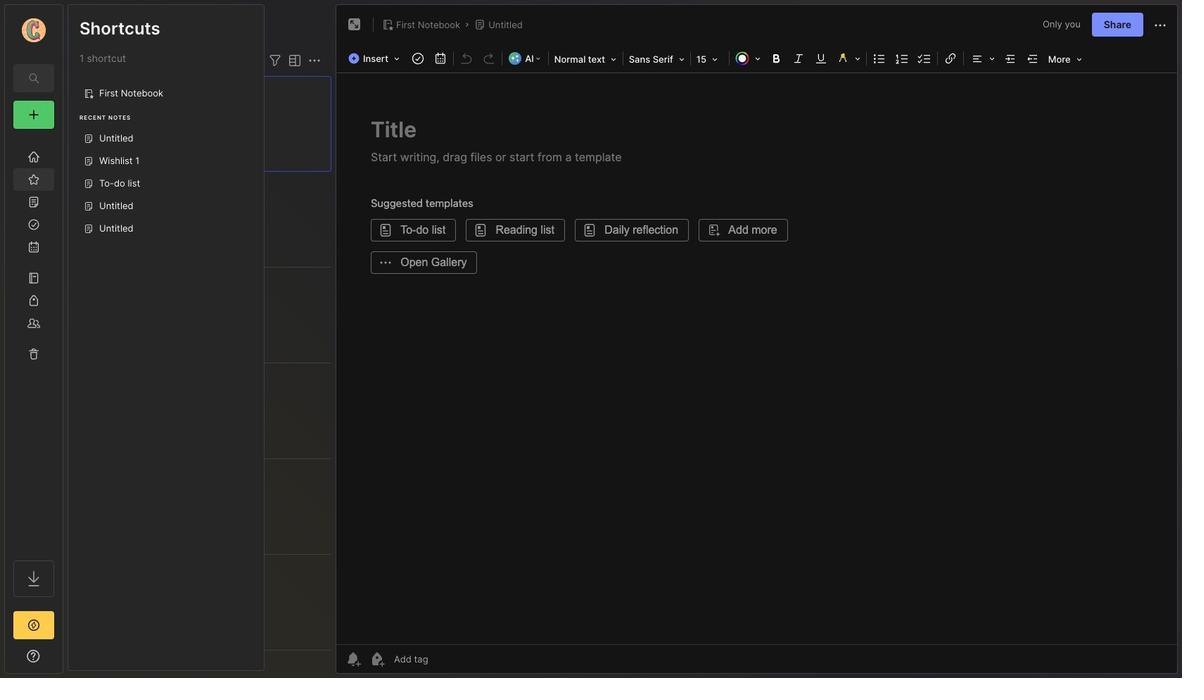 Task type: locate. For each thing, give the bounding box(es) containing it.
highlight image
[[833, 49, 865, 68]]

add tag image
[[369, 651, 386, 668]]

Note Editor text field
[[337, 73, 1178, 644]]

expand note image
[[346, 16, 363, 33]]

heading level image
[[550, 49, 622, 68]]

insert image
[[345, 49, 407, 68]]

numbered list image
[[893, 49, 912, 68]]

font family image
[[625, 49, 689, 68]]

WHAT'S NEW field
[[5, 645, 63, 668]]

tree
[[5, 137, 63, 548]]

main element
[[0, 0, 68, 678]]

underline image
[[812, 49, 831, 68]]

bulleted list image
[[870, 49, 890, 68]]

calendar event image
[[431, 49, 451, 68]]



Task type: vqa. For each thing, say whether or not it's contained in the screenshot.
TASK image at left
yes



Task type: describe. For each thing, give the bounding box(es) containing it.
font color image
[[731, 49, 765, 68]]

add a reminder image
[[345, 651, 362, 668]]

outdent image
[[1024, 49, 1043, 68]]

italic image
[[789, 49, 809, 68]]

edit search image
[[25, 70, 42, 87]]

Account field
[[5, 16, 63, 44]]

bold image
[[767, 49, 786, 68]]

note window element
[[336, 4, 1179, 674]]

home image
[[27, 150, 41, 164]]

account image
[[22, 18, 46, 42]]

alignment image
[[966, 49, 1000, 68]]

more image
[[1045, 49, 1087, 68]]

upgrade image
[[25, 617, 42, 634]]

indent image
[[1001, 49, 1021, 68]]

task image
[[408, 49, 428, 68]]

click to expand image
[[62, 652, 72, 669]]

insert link image
[[941, 49, 961, 68]]

tree inside main element
[[5, 137, 63, 548]]

font size image
[[693, 49, 728, 68]]

checklist image
[[915, 49, 935, 68]]



